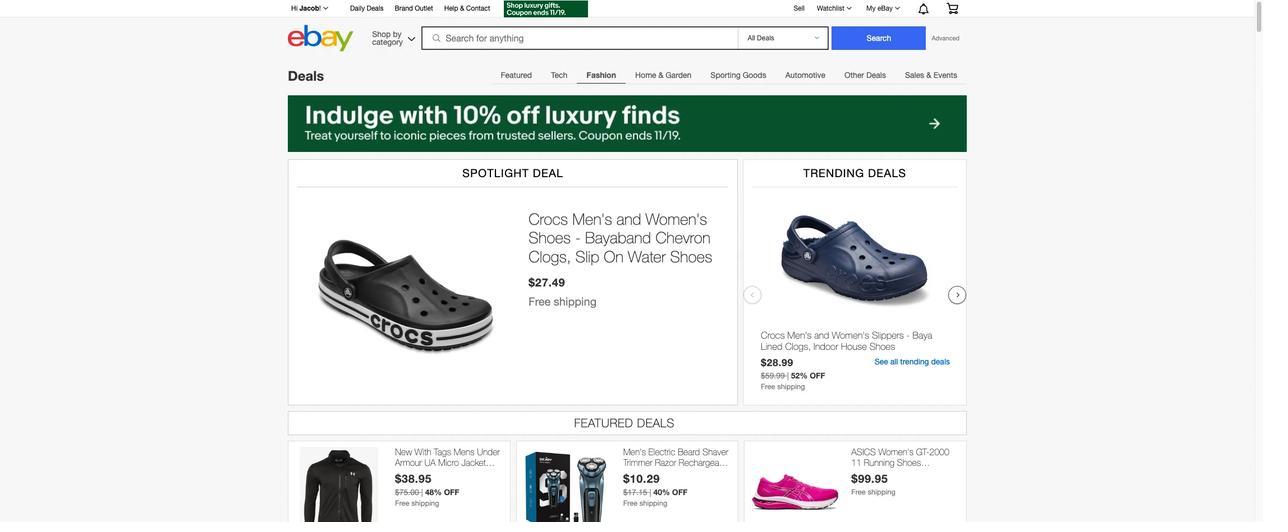 Task type: vqa. For each thing, say whether or not it's contained in the screenshot.
"Past month" associated with shipping.
no



Task type: describe. For each thing, give the bounding box(es) containing it.
help & contact link
[[444, 3, 490, 15]]

electric
[[648, 447, 675, 457]]

sweatshirt
[[395, 469, 434, 479]]

on
[[604, 247, 624, 266]]

$38.95
[[395, 472, 432, 485]]

new with tags mens under armour ua micro jacket sweatshirt full zip track
[[395, 447, 500, 479]]

trending
[[803, 167, 864, 179]]

and for on
[[616, 210, 641, 228]]

none submit inside shop by category banner
[[832, 26, 926, 50]]

shoes inside asics women's gt-2000 11   running shoes 1012b271
[[897, 458, 921, 468]]

free shipping
[[529, 295, 597, 308]]

crocs men's and women's slippers - baya lined clogs, indoor house shoes
[[761, 330, 932, 353]]

sporting
[[711, 71, 741, 80]]

off inside $59.99 | 52% off free shipping
[[810, 371, 825, 380]]

$17.15
[[623, 488, 647, 497]]

& for events
[[926, 71, 931, 80]]

asics
[[851, 447, 876, 457]]

deals link
[[288, 68, 324, 84]]

crocs for crocs men's and women's shoes - bayaband chevron clogs, slip on water shoes
[[529, 210, 568, 228]]

shipping inside $38.95 $75.00 | 48% off free shipping
[[411, 500, 439, 508]]

my ebay link
[[860, 2, 905, 15]]

new with tags mens under armour ua micro jacket sweatshirt full zip track link
[[395, 447, 504, 479]]

48%
[[425, 488, 442, 497]]

sales
[[905, 71, 924, 80]]

women's for water
[[646, 210, 707, 228]]

men's inside men's electric beard shaver trimmer razor rechargeable hair shaving machine usb
[[623, 447, 646, 457]]

$99.95
[[851, 472, 888, 485]]

jacket
[[461, 458, 486, 468]]

and for house
[[814, 330, 829, 341]]

fashion
[[587, 70, 616, 80]]

$10.29
[[623, 472, 660, 485]]

tech link
[[542, 64, 577, 86]]

contact
[[466, 4, 490, 12]]

indoor
[[814, 341, 838, 353]]

machine
[[672, 469, 704, 479]]

sporting goods link
[[701, 64, 776, 86]]

shop by category button
[[367, 25, 418, 49]]

shipping inside $59.99 | 52% off free shipping
[[777, 383, 805, 391]]

hair
[[623, 469, 638, 479]]

hi
[[291, 4, 298, 12]]

your shopping cart image
[[946, 3, 959, 14]]

new
[[395, 447, 412, 457]]

baya
[[913, 330, 932, 341]]

men's electric beard shaver trimmer razor rechargeable hair shaving machine usb link
[[623, 447, 732, 479]]

trimmer
[[623, 458, 652, 468]]

free inside $99.95 free shipping
[[851, 488, 866, 497]]

other deals link
[[835, 64, 896, 86]]

featured for featured deals
[[574, 416, 633, 430]]

& for garden
[[658, 71, 663, 80]]

shaver
[[702, 447, 728, 457]]

see all trending deals link
[[875, 357, 950, 366]]

lined
[[761, 341, 782, 353]]

garden
[[666, 71, 692, 80]]

crocs men's and women's shoes - bayaband chevron clogs, slip on water shoes link
[[529, 210, 726, 266]]

sell link
[[789, 4, 810, 12]]

other
[[844, 71, 864, 80]]

home & garden
[[635, 71, 692, 80]]

beard
[[678, 447, 700, 457]]

account navigation
[[285, 0, 967, 19]]

clogs, for indoor
[[785, 341, 811, 353]]

Search for anything text field
[[423, 27, 736, 49]]

$59.99
[[761, 371, 785, 380]]

zip
[[451, 469, 462, 479]]

free down '$27.49' at the left of the page
[[529, 295, 551, 308]]

bayaband
[[585, 229, 651, 247]]

women's for shoes
[[832, 330, 869, 341]]

armour
[[395, 458, 422, 468]]

$38.95 $75.00 | 48% off free shipping
[[395, 472, 459, 508]]

- for slippers
[[907, 330, 910, 341]]

shaving
[[640, 469, 670, 479]]

micro
[[438, 458, 459, 468]]

clogs, for slip
[[529, 247, 571, 266]]

off for $10.29
[[672, 488, 688, 497]]

men's for indoor
[[787, 330, 812, 341]]

crocs men's and women's shoes - bayaband chevron clogs, slip on water shoes
[[529, 210, 712, 266]]

brand outlet
[[395, 4, 433, 12]]

shop by category banner
[[285, 0, 967, 54]]

1012b271
[[851, 469, 892, 479]]

shipping down '$27.49' at the left of the page
[[554, 295, 597, 308]]

2000
[[929, 447, 949, 457]]

tech
[[551, 71, 567, 80]]

water
[[628, 247, 666, 266]]

running
[[864, 458, 895, 468]]

deal
[[533, 167, 563, 179]]

crocs men's and women's slippers - baya lined clogs, indoor house shoes link
[[761, 330, 950, 355]]

tags
[[434, 447, 451, 457]]

house
[[841, 341, 867, 353]]

track
[[465, 469, 484, 479]]

chevron
[[655, 229, 711, 247]]

free inside $38.95 $75.00 | 48% off free shipping
[[395, 500, 409, 508]]

| for $38.95
[[421, 488, 423, 497]]

deals for daily deals
[[367, 4, 384, 12]]

sales & events
[[905, 71, 957, 80]]

home
[[635, 71, 656, 80]]

other deals
[[844, 71, 886, 80]]

automotive link
[[776, 64, 835, 86]]



Task type: locate. For each thing, give the bounding box(es) containing it.
men's for slip
[[572, 210, 612, 228]]

$28.99
[[761, 357, 793, 369]]

1 vertical spatial featured
[[574, 416, 633, 430]]

0 horizontal spatial and
[[616, 210, 641, 228]]

daily deals
[[350, 4, 384, 12]]

brand
[[395, 4, 413, 12]]

1 horizontal spatial off
[[672, 488, 688, 497]]

1 vertical spatial -
[[907, 330, 910, 341]]

1 vertical spatial and
[[814, 330, 829, 341]]

with
[[415, 447, 431, 457]]

spotlight
[[462, 167, 529, 179]]

under
[[477, 447, 500, 457]]

women's inside asics women's gt-2000 11   running shoes 1012b271
[[878, 447, 914, 457]]

gt-
[[916, 447, 929, 457]]

off inside $10.29 $17.15 | 40% off free shipping
[[672, 488, 688, 497]]

0 horizontal spatial women's
[[646, 210, 707, 228]]

men's inside crocs men's and women's slippers - baya lined clogs, indoor house shoes
[[787, 330, 812, 341]]

free
[[529, 295, 551, 308], [761, 383, 775, 391], [851, 488, 866, 497], [395, 500, 409, 508], [623, 500, 638, 508]]

deals inside fashion menu bar
[[866, 71, 886, 80]]

0 vertical spatial clogs,
[[529, 247, 571, 266]]

0 horizontal spatial featured
[[501, 71, 532, 80]]

& right home
[[658, 71, 663, 80]]

1 horizontal spatial |
[[649, 488, 651, 497]]

rechargeable
[[679, 458, 730, 468]]

| left 48%
[[421, 488, 423, 497]]

women's up chevron
[[646, 210, 707, 228]]

0 horizontal spatial crocs
[[529, 210, 568, 228]]

and
[[616, 210, 641, 228], [814, 330, 829, 341]]

usb
[[707, 469, 724, 479]]

2 horizontal spatial women's
[[878, 447, 914, 457]]

featured for featured
[[501, 71, 532, 80]]

0 horizontal spatial off
[[444, 488, 459, 497]]

| for $10.29
[[649, 488, 651, 497]]

crocs down deal
[[529, 210, 568, 228]]

0 vertical spatial -
[[575, 229, 581, 247]]

by
[[393, 29, 402, 38]]

shoes down gt-
[[897, 458, 921, 468]]

$10.29 $17.15 | 40% off free shipping
[[623, 472, 688, 508]]

crocs up lined
[[761, 330, 785, 341]]

2 horizontal spatial off
[[810, 371, 825, 380]]

- left baya on the bottom right
[[907, 330, 910, 341]]

shoes inside crocs men's and women's slippers - baya lined clogs, indoor house shoes
[[870, 341, 895, 353]]

shipping down 48%
[[411, 500, 439, 508]]

& for contact
[[460, 4, 464, 12]]

watchlist
[[817, 4, 845, 12]]

0 vertical spatial men's
[[572, 210, 612, 228]]

featured inside featured link
[[501, 71, 532, 80]]

see all trending deals
[[875, 357, 950, 366]]

off right 40%
[[672, 488, 688, 497]]

trending
[[900, 357, 929, 366]]

ua
[[424, 458, 436, 468]]

2 horizontal spatial &
[[926, 71, 931, 80]]

| left 40%
[[649, 488, 651, 497]]

help & contact
[[444, 4, 490, 12]]

None submit
[[832, 26, 926, 50]]

get the coupon image
[[504, 1, 588, 17]]

men's up trimmer at bottom
[[623, 447, 646, 457]]

1 horizontal spatial women's
[[832, 330, 869, 341]]

asics women's gt-2000 11   running shoes 1012b271 link
[[851, 447, 961, 479]]

|
[[787, 371, 789, 380], [421, 488, 423, 497], [649, 488, 651, 497]]

crocs inside crocs men's and women's slippers - baya lined clogs, indoor house shoes
[[761, 330, 785, 341]]

fashion link
[[577, 64, 626, 86]]

men's inside crocs men's and women's shoes - bayaband chevron clogs, slip on water shoes
[[572, 210, 612, 228]]

and inside crocs men's and women's shoes - bayaband chevron clogs, slip on water shoes
[[616, 210, 641, 228]]

slip
[[575, 247, 599, 266]]

1 horizontal spatial featured
[[574, 416, 633, 430]]

2 horizontal spatial |
[[787, 371, 789, 380]]

| inside $10.29 $17.15 | 40% off free shipping
[[649, 488, 651, 497]]

all
[[890, 357, 898, 366]]

!
[[319, 4, 321, 12]]

shipping inside $10.29 $17.15 | 40% off free shipping
[[640, 500, 667, 508]]

women's inside crocs men's and women's shoes - bayaband chevron clogs, slip on water shoes
[[646, 210, 707, 228]]

spotlight deal
[[462, 167, 563, 179]]

1 horizontal spatial crocs
[[761, 330, 785, 341]]

0 horizontal spatial -
[[575, 229, 581, 247]]

featured
[[501, 71, 532, 80], [574, 416, 633, 430]]

free inside $59.99 | 52% off free shipping
[[761, 383, 775, 391]]

deals for other deals
[[866, 71, 886, 80]]

clogs, up '$27.49' at the left of the page
[[529, 247, 571, 266]]

shoes up '$27.49' at the left of the page
[[529, 229, 571, 247]]

free inside $10.29 $17.15 | 40% off free shipping
[[623, 500, 638, 508]]

- inside crocs men's and women's shoes - bayaband chevron clogs, slip on water shoes
[[575, 229, 581, 247]]

deals
[[367, 4, 384, 12], [288, 68, 324, 84], [866, 71, 886, 80], [868, 167, 906, 179], [637, 416, 675, 430]]

2 horizontal spatial men's
[[787, 330, 812, 341]]

automotive
[[785, 71, 825, 80]]

- inside crocs men's and women's slippers - baya lined clogs, indoor house shoes
[[907, 330, 910, 341]]

1 horizontal spatial -
[[907, 330, 910, 341]]

free down $59.99
[[761, 383, 775, 391]]

off for $38.95
[[444, 488, 459, 497]]

fashion tab list
[[491, 63, 967, 86]]

1 horizontal spatial men's
[[623, 447, 646, 457]]

| inside $59.99 | 52% off free shipping
[[787, 371, 789, 380]]

1 horizontal spatial and
[[814, 330, 829, 341]]

$75.00
[[395, 488, 419, 497]]

shipping down 40%
[[640, 500, 667, 508]]

| left 52%
[[787, 371, 789, 380]]

events
[[934, 71, 957, 80]]

slippers
[[872, 330, 904, 341]]

my ebay
[[866, 4, 893, 12]]

off right 48%
[[444, 488, 459, 497]]

0 horizontal spatial |
[[421, 488, 423, 497]]

sporting goods
[[711, 71, 766, 80]]

crocs
[[529, 210, 568, 228], [761, 330, 785, 341]]

shoes
[[529, 229, 571, 247], [670, 247, 712, 266], [870, 341, 895, 353], [897, 458, 921, 468]]

clogs, up $28.99
[[785, 341, 811, 353]]

and up bayaband at the top of the page
[[616, 210, 641, 228]]

1 horizontal spatial clogs,
[[785, 341, 811, 353]]

0 horizontal spatial men's
[[572, 210, 612, 228]]

outlet
[[415, 4, 433, 12]]

clogs, inside crocs men's and women's slippers - baya lined clogs, indoor house shoes
[[785, 341, 811, 353]]

home & garden link
[[626, 64, 701, 86]]

1 vertical spatial crocs
[[761, 330, 785, 341]]

deals for trending deals
[[868, 167, 906, 179]]

free down $17.15
[[623, 500, 638, 508]]

indulge with 10% off luxury finds treat yourself iconic pieces from trusted sellers. coupon ends 11/19. image
[[288, 95, 967, 152]]

featured left "tech" link
[[501, 71, 532, 80]]

shipping down $99.95
[[868, 488, 896, 497]]

40%
[[653, 488, 670, 497]]

my
[[866, 4, 876, 12]]

crocs inside crocs men's and women's shoes - bayaband chevron clogs, slip on water shoes
[[529, 210, 568, 228]]

shipping down 52%
[[777, 383, 805, 391]]

0 horizontal spatial &
[[460, 4, 464, 12]]

men's
[[572, 210, 612, 228], [787, 330, 812, 341], [623, 447, 646, 457]]

1 vertical spatial men's
[[787, 330, 812, 341]]

women's inside crocs men's and women's slippers - baya lined clogs, indoor house shoes
[[832, 330, 869, 341]]

1 vertical spatial women's
[[832, 330, 869, 341]]

women's up running
[[878, 447, 914, 457]]

2 vertical spatial women's
[[878, 447, 914, 457]]

asics women's gt-2000 11   running shoes 1012b271
[[851, 447, 949, 479]]

11
[[851, 458, 861, 468]]

deals
[[931, 357, 950, 366]]

52%
[[791, 371, 808, 380]]

shop
[[372, 29, 391, 38]]

watchlist link
[[811, 2, 857, 15]]

shipping inside $99.95 free shipping
[[868, 488, 896, 497]]

brand outlet link
[[395, 3, 433, 15]]

free down $99.95
[[851, 488, 866, 497]]

men's up bayaband at the top of the page
[[572, 210, 612, 228]]

shop by category
[[372, 29, 403, 46]]

trending deals
[[803, 167, 906, 179]]

daily
[[350, 4, 365, 12]]

0 vertical spatial featured
[[501, 71, 532, 80]]

off
[[810, 371, 825, 380], [444, 488, 459, 497], [672, 488, 688, 497]]

- for shoes
[[575, 229, 581, 247]]

& right help
[[460, 4, 464, 12]]

& inside account navigation
[[460, 4, 464, 12]]

fashion menu bar
[[491, 63, 967, 86]]

category
[[372, 37, 403, 46]]

0 vertical spatial crocs
[[529, 210, 568, 228]]

| inside $38.95 $75.00 | 48% off free shipping
[[421, 488, 423, 497]]

off inside $38.95 $75.00 | 48% off free shipping
[[444, 488, 459, 497]]

& right sales at the top of the page
[[926, 71, 931, 80]]

advanced link
[[926, 27, 965, 49]]

advanced
[[932, 35, 960, 42]]

0 horizontal spatial clogs,
[[529, 247, 571, 266]]

2 vertical spatial men's
[[623, 447, 646, 457]]

crocs for crocs men's and women's slippers - baya lined clogs, indoor house shoes
[[761, 330, 785, 341]]

help
[[444, 4, 458, 12]]

1 vertical spatial clogs,
[[785, 341, 811, 353]]

deals inside account navigation
[[367, 4, 384, 12]]

featured up trimmer at bottom
[[574, 416, 633, 430]]

1 horizontal spatial &
[[658, 71, 663, 80]]

0 vertical spatial women's
[[646, 210, 707, 228]]

$99.95 free shipping
[[851, 472, 896, 497]]

featured deals
[[574, 416, 675, 430]]

see
[[875, 357, 888, 366]]

and up indoor
[[814, 330, 829, 341]]

$27.49
[[529, 275, 565, 289]]

shoes down chevron
[[670, 247, 712, 266]]

deals for featured deals
[[637, 416, 675, 430]]

women's up house
[[832, 330, 869, 341]]

clogs, inside crocs men's and women's shoes - bayaband chevron clogs, slip on water shoes
[[529, 247, 571, 266]]

and inside crocs men's and women's slippers - baya lined clogs, indoor house shoes
[[814, 330, 829, 341]]

razor
[[655, 458, 676, 468]]

0 vertical spatial and
[[616, 210, 641, 228]]

free down $75.00
[[395, 500, 409, 508]]

men's up $28.99
[[787, 330, 812, 341]]

shoes down slippers
[[870, 341, 895, 353]]

- up slip
[[575, 229, 581, 247]]

off right 52%
[[810, 371, 825, 380]]

featured link
[[491, 64, 542, 86]]

sales & events link
[[896, 64, 967, 86]]



